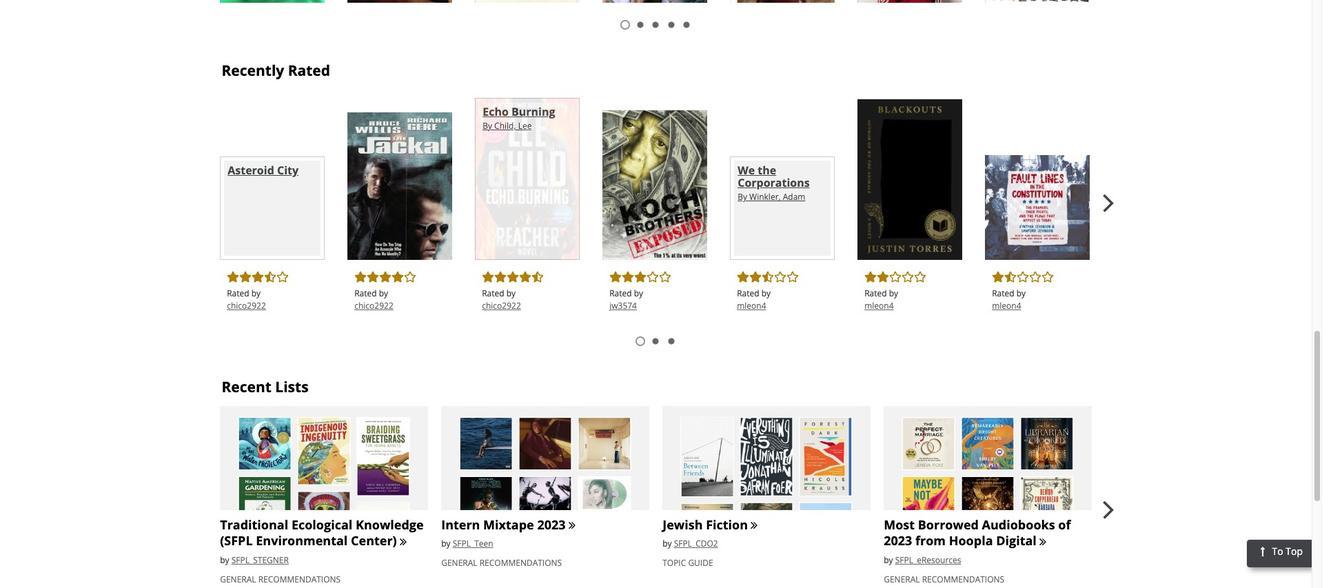 Task type: describe. For each thing, give the bounding box(es) containing it.
the
[[758, 163, 776, 178]]

5 svg star image from the left
[[391, 271, 405, 284]]

chico2922 for first chico2922 link from right
[[482, 300, 521, 312]]

12 svg star image from the left
[[992, 271, 1005, 284]]

1 svg half star image from the left
[[264, 271, 277, 284]]

rated by chico2922 for fourth svg star icon from the left
[[355, 288, 394, 312]]

by inside rated by jw3574
[[634, 288, 643, 300]]

3 svg star image from the left
[[481, 271, 495, 284]]

2 svg star image from the left
[[354, 271, 368, 284]]

levinson,
[[1005, 190, 1041, 202]]

rated by mleon4 for fault lines in the…
[[992, 288, 1026, 312]]

general for tradi­tiona­l ecolo­gical knowledge (sfpl envir­onmen­tal center)
[[220, 573, 256, 585]]

city
[[277, 163, 299, 178]]

fault
[[993, 162, 1021, 177]]

recommendations for ecolo­gical
[[258, 573, 341, 585]]

4 svg star outline image from the left
[[786, 271, 800, 284]]

sfpl_cdo2
[[674, 538, 718, 550]]

asteroid city link
[[220, 157, 325, 260]]

mleon4 link for blackouts
[[865, 300, 956, 312]]

the jackal link
[[348, 112, 452, 260]]

3 svg star image from the left
[[366, 271, 380, 284]]

svg chevron double right image for most borrowed audio­books of 2023 from hoopla digital
[[1037, 536, 1049, 549]]

intern mixtape 2023 link
[[441, 517, 566, 533]]

jewish fiction
[[663, 517, 748, 533]]

adam
[[783, 191, 806, 203]]

sfpl_stegner
[[231, 554, 289, 566]]

most borrowed audiobooks of 2023 from hoopla digital - sfpl_eresources image
[[884, 406, 1092, 588]]

rated inside rated by jw3574
[[610, 288, 632, 300]]

envir­onmen­tal
[[256, 533, 348, 549]]

sfpl_eresources
[[895, 554, 961, 566]]

intern mixtape 2023
[[441, 517, 566, 533]]

of
[[1059, 517, 1071, 533]]

the jackal
[[355, 119, 411, 134]]

svg chevron double right image for jewish fiction
[[748, 520, 761, 532]]

sfpl_teen link
[[453, 538, 493, 550]]

rated by mleon4 for blackouts
[[865, 288, 898, 312]]

1 svg star image from the left
[[239, 271, 252, 284]]

1 svg star image from the left
[[226, 271, 240, 284]]

asteroid
[[228, 163, 274, 178]]

rated by chico2922 for sixth svg star icon from right
[[482, 288, 521, 312]]

top
[[1286, 545, 1303, 558]]

most borrowed audio­books of 2023 from hoopla digital
[[884, 517, 1071, 549]]

general recommendations for ecolo­gical
[[220, 573, 341, 585]]

by inside fault lines in the… by levinson, cynthia
[[993, 190, 1002, 202]]

in
[[1056, 162, 1066, 177]]

chico2922 link for third svg half star icon from the right
[[227, 300, 318, 312]]

we the corporations by winkler, adam
[[738, 163, 810, 203]]

koch
[[610, 117, 637, 132]]

brothers…
[[640, 117, 698, 132]]

9 svg star image from the left
[[634, 271, 648, 284]]

1 svg star outline image from the left
[[403, 271, 417, 284]]

5 svg star outline image from the left
[[889, 271, 903, 284]]

child,
[[494, 120, 516, 132]]

mixtape
[[483, 517, 534, 533]]

justin
[[906, 121, 928, 133]]

intern
[[441, 517, 480, 533]]

by sfpl_teen
[[441, 538, 493, 550]]

7 svg star image from the left
[[876, 271, 890, 284]]

cynthia
[[1043, 190, 1072, 202]]

by sfpl_eresources
[[884, 554, 961, 566]]

3 chico2922 link from the left
[[482, 300, 573, 312]]

guide
[[688, 557, 713, 569]]

lists
[[275, 377, 309, 396]]

8 svg star outline image from the left
[[1029, 271, 1043, 284]]

topic
[[663, 557, 686, 569]]

recent
[[222, 377, 272, 396]]

6 svg star image from the left
[[494, 271, 508, 284]]

lines
[[1024, 162, 1053, 177]]

tradi­tiona­l ecolo­gical knowledge (sfpl envir­onmen­tal center)
[[220, 517, 424, 549]]

recommendations for borrowed
[[922, 573, 1005, 585]]

from
[[916, 533, 946, 549]]

mleon4 link for fault lines in the…
[[992, 300, 1083, 312]]

1 horizontal spatial svg dots not active image
[[666, 336, 677, 347]]

1 svg star outline image from the left
[[276, 271, 290, 284]]

to top link
[[1247, 540, 1312, 567]]

svg half star image
[[531, 271, 545, 284]]

svg chevron double right image for tradi­tiona­l ecolo­gical knowledge (sfpl envir­onmen­tal center)
[[397, 536, 409, 549]]

1 mleon4 from the left
[[737, 300, 766, 312]]

jewish fiction - sfpl_cdo2 image
[[663, 406, 871, 588]]

echo burning by child, lee
[[483, 104, 555, 132]]

recommendations for mixtape
[[480, 557, 562, 569]]

general recommendations for mixtape
[[441, 557, 562, 569]]

up image
[[1256, 545, 1270, 558]]

mleon4 for blackouts
[[865, 300, 894, 312]]

topic guide
[[663, 557, 713, 569]]

center)
[[351, 533, 397, 549]]

by inside we the corporations by winkler, adam
[[738, 191, 747, 203]]



Task type: locate. For each thing, give the bounding box(es) containing it.
2 rated by chico2922 from the left
[[355, 288, 394, 312]]

3 rated by chico2922 from the left
[[482, 288, 521, 312]]

recommendations down envir­onmen­tal
[[258, 573, 341, 585]]

1 horizontal spatial svg half star image
[[761, 271, 775, 284]]

borrowed
[[918, 517, 979, 533]]

rated
[[288, 61, 330, 80], [227, 288, 249, 300], [355, 288, 377, 300], [482, 288, 504, 300], [610, 288, 632, 300], [737, 288, 760, 300], [865, 288, 887, 300], [992, 288, 1015, 300]]

svg star image
[[226, 271, 240, 284], [251, 271, 265, 284], [481, 271, 495, 284], [519, 271, 532, 284], [609, 271, 623, 284], [749, 271, 763, 284], [876, 271, 890, 284]]

most
[[884, 517, 915, 533]]

by sfpl_stegner
[[220, 554, 289, 566]]

fault lines in the… by levinson, cynthia
[[993, 162, 1072, 202]]

the
[[355, 119, 375, 134]]

sfpl_cdo2 link
[[674, 538, 718, 550]]

to top
[[1270, 545, 1303, 558]]

0 horizontal spatial rated by mleon4
[[737, 288, 771, 312]]

rated by chico2922
[[227, 288, 266, 312], [355, 288, 394, 312], [482, 288, 521, 312]]

by down echo
[[483, 120, 492, 132]]

0 horizontal spatial mleon4 link
[[737, 300, 828, 312]]

the…
[[993, 174, 1021, 189]]

by inside "blackouts by torres, justin"
[[865, 121, 875, 133]]

jewish
[[663, 517, 703, 533]]

0 horizontal spatial svg dots active image
[[620, 19, 631, 30]]

2 horizontal spatial rated by mleon4
[[992, 288, 1026, 312]]

svg star outline image
[[403, 271, 417, 284], [774, 271, 788, 284], [1016, 271, 1030, 284]]

0 horizontal spatial chico2922
[[227, 300, 266, 312]]

jewish fiction link
[[663, 517, 748, 533]]

blackouts by torres, justin
[[865, 105, 928, 133]]

by left torres,
[[865, 121, 875, 133]]

general recommendations down sfpl_stegner
[[220, 573, 341, 585]]

6 svg star outline image from the left
[[901, 271, 915, 284]]

9 svg star outline image from the left
[[1041, 271, 1055, 284]]

sfpl_stegner link
[[231, 554, 289, 566]]

2 horizontal spatial chico2922 link
[[482, 300, 573, 312]]

chico2922 link for fifth svg star icon from the left
[[355, 300, 446, 312]]

1 horizontal spatial recommendations
[[480, 557, 562, 569]]

1 horizontal spatial mleon4
[[865, 300, 894, 312]]

general down by sfpl_stegner on the bottom of the page
[[220, 573, 256, 585]]

1 horizontal spatial mleon4 link
[[865, 300, 956, 312]]

0 horizontal spatial svg dots not active image
[[635, 19, 646, 30]]

general down by sfpl_teen
[[441, 557, 478, 569]]

2 horizontal spatial svg star outline image
[[1016, 271, 1030, 284]]

chico2922 for fifth svg star icon from the left chico2922 link
[[355, 300, 394, 312]]

7 svg star image from the left
[[506, 271, 520, 284]]

tradi­tiona­l
[[220, 517, 288, 533]]

ecolo­gical
[[292, 517, 353, 533]]

recent lists
[[222, 377, 309, 396]]

general
[[441, 557, 478, 569], [220, 573, 256, 585], [884, 573, 920, 585]]

by sfpl_cdo2
[[663, 538, 718, 550]]

2 horizontal spatial svg half star image
[[1004, 271, 1018, 284]]

by down the…
[[993, 190, 1002, 202]]

2 horizontal spatial rated by chico2922
[[482, 288, 521, 312]]

2 mleon4 link from the left
[[865, 300, 956, 312]]

0 vertical spatial svg dots active image
[[620, 19, 631, 30]]

1 chico2922 link from the left
[[227, 300, 318, 312]]

1 horizontal spatial general recommendations
[[441, 557, 562, 569]]

svg half star image
[[264, 271, 277, 284], [761, 271, 775, 284], [1004, 271, 1018, 284]]

2 horizontal spatial general
[[884, 573, 920, 585]]

1 rated by chico2922 from the left
[[227, 288, 266, 312]]

1 horizontal spatial svg star outline image
[[774, 271, 788, 284]]

general recommendations down sfpl_teen link
[[441, 557, 562, 569]]

chico2922 link
[[227, 300, 318, 312], [355, 300, 446, 312], [482, 300, 573, 312]]

2023 up the by sfpl_eresources
[[884, 533, 912, 549]]

mleon4
[[737, 300, 766, 312], [865, 300, 894, 312], [992, 300, 1021, 312]]

jackal
[[378, 119, 411, 134]]

svg dots not active image
[[651, 19, 662, 30], [666, 19, 677, 30], [681, 19, 692, 30], [651, 336, 662, 347]]

4 svg star image from the left
[[379, 271, 392, 284]]

2 rated by mleon4 from the left
[[865, 288, 898, 312]]

winkler,
[[750, 191, 781, 203]]

svg dots active image
[[620, 19, 631, 30], [635, 336, 646, 347]]

we
[[738, 163, 755, 178]]

by
[[251, 288, 261, 300], [379, 288, 388, 300], [507, 288, 516, 300], [634, 288, 643, 300], [762, 288, 771, 300], [889, 288, 898, 300], [1017, 288, 1026, 300], [441, 538, 451, 550], [663, 538, 672, 550], [220, 554, 229, 566], [884, 554, 893, 566]]

knowledge
[[356, 517, 424, 533]]

1 vertical spatial svg dots not active image
[[666, 336, 677, 347]]

mleon4 for fault lines in the…
[[992, 300, 1021, 312]]

0 horizontal spatial general
[[220, 573, 256, 585]]

2 horizontal spatial mleon4 link
[[992, 300, 1083, 312]]

0 horizontal spatial 2023
[[537, 517, 566, 533]]

0 vertical spatial svg dots not active image
[[635, 19, 646, 30]]

svg star outline image
[[276, 271, 290, 284], [646, 271, 660, 284], [659, 271, 672, 284], [786, 271, 800, 284], [889, 271, 903, 284], [901, 271, 915, 284], [914, 271, 927, 284], [1029, 271, 1043, 284], [1041, 271, 1055, 284]]

3 svg star outline image from the left
[[1016, 271, 1030, 284]]

1 mleon4 link from the left
[[737, 300, 828, 312]]

0 horizontal spatial svg half star image
[[264, 271, 277, 284]]

svg chevron double right image for intern mixtape 2023
[[566, 520, 578, 532]]

rated by mleon4
[[737, 288, 771, 312], [865, 288, 898, 312], [992, 288, 1026, 312]]

8 svg star image from the left
[[621, 271, 635, 284]]

2 horizontal spatial recommendations
[[922, 573, 1005, 585]]

1 vertical spatial svg dots active image
[[635, 336, 646, 347]]

2023 inside most borrowed audio­books of 2023 from hoopla digital
[[884, 533, 912, 549]]

jw3574 link
[[610, 300, 701, 312]]

digital
[[996, 533, 1037, 549]]

general down the by sfpl_eresources
[[884, 573, 920, 585]]

by
[[483, 120, 492, 132], [865, 121, 875, 133], [993, 190, 1002, 202], [738, 191, 747, 203]]

0 horizontal spatial rated by chico2922
[[227, 288, 266, 312]]

2 chico2922 link from the left
[[355, 300, 446, 312]]

chico2922
[[227, 300, 266, 312], [355, 300, 394, 312], [482, 300, 521, 312]]

general for intern mixtape 2023
[[441, 557, 478, 569]]

sfpl_teen
[[453, 538, 493, 550]]

tradi­tiona­l ecolo­gical knowledge (sfpl envir­onmen­tal center) link
[[220, 517, 424, 549]]

recommendations
[[480, 557, 562, 569], [258, 573, 341, 585], [922, 573, 1005, 585]]

lee
[[518, 120, 532, 132]]

mleon4 link
[[737, 300, 828, 312], [865, 300, 956, 312], [992, 300, 1083, 312]]

0 horizontal spatial mleon4
[[737, 300, 766, 312]]

by inside echo burning by child, lee
[[483, 120, 492, 132]]

2 mleon4 from the left
[[865, 300, 894, 312]]

1 rated by mleon4 from the left
[[737, 288, 771, 312]]

2 svg star outline image from the left
[[774, 271, 788, 284]]

to
[[1272, 545, 1284, 558]]

3 svg half star image from the left
[[1004, 271, 1018, 284]]

1 horizontal spatial rated by mleon4
[[865, 288, 898, 312]]

koch brothers… link
[[603, 111, 708, 260]]

10 svg star image from the left
[[737, 271, 750, 284]]

2 svg star image from the left
[[251, 271, 265, 284]]

5 svg star image from the left
[[609, 271, 623, 284]]

blackouts
[[865, 105, 920, 120]]

3 svg star outline image from the left
[[659, 271, 672, 284]]

recommendations down mixtape at the left
[[480, 557, 562, 569]]

1 horizontal spatial 2023
[[884, 533, 912, 549]]

1 horizontal spatial chico2922 link
[[355, 300, 446, 312]]

jw3574
[[610, 300, 637, 312]]

(sfpl
[[220, 533, 253, 549]]

2 svg half star image from the left
[[761, 271, 775, 284]]

2 horizontal spatial chico2922
[[482, 300, 521, 312]]

1 chico2922 from the left
[[227, 300, 266, 312]]

rated by chico2922 for second svg star image
[[227, 288, 266, 312]]

2023 right mixtape at the left
[[537, 517, 566, 533]]

sfpl_eresources link
[[895, 554, 961, 566]]

fiction
[[706, 517, 748, 533]]

0 horizontal spatial general recommendations
[[220, 573, 341, 585]]

echo
[[483, 104, 509, 119]]

traditional ecological knowledge (sfpl environmental center) - sfpl_stegner image
[[220, 406, 428, 588]]

hoopla
[[949, 533, 993, 549]]

1 horizontal spatial general
[[441, 557, 478, 569]]

asteroid city
[[228, 163, 299, 178]]

general recommendations
[[441, 557, 562, 569], [220, 573, 341, 585], [884, 573, 1005, 585]]

intern mixtape 2023 - sfpl_teen image
[[441, 406, 650, 588]]

chico2922 for chico2922 link corresponding to third svg half star icon from the right
[[227, 300, 266, 312]]

2 chico2922 from the left
[[355, 300, 394, 312]]

svg dots not active image
[[635, 19, 646, 30], [666, 336, 677, 347]]

2 horizontal spatial mleon4
[[992, 300, 1021, 312]]

koch brothers…
[[610, 117, 698, 132]]

3 mleon4 from the left
[[992, 300, 1021, 312]]

0 horizontal spatial recommendations
[[258, 573, 341, 585]]

rated by jw3574
[[610, 288, 643, 312]]

svg chevron double right image
[[566, 520, 578, 532], [748, 520, 761, 532], [397, 536, 409, 549], [1037, 536, 1049, 549]]

svg star image
[[239, 271, 252, 284], [354, 271, 368, 284], [366, 271, 380, 284], [379, 271, 392, 284], [391, 271, 405, 284], [494, 271, 508, 284], [506, 271, 520, 284], [621, 271, 635, 284], [634, 271, 648, 284], [737, 271, 750, 284], [864, 271, 878, 284], [992, 271, 1005, 284]]

2023
[[537, 517, 566, 533], [884, 533, 912, 549]]

burning
[[512, 104, 555, 119]]

1 horizontal spatial rated by chico2922
[[355, 288, 394, 312]]

recently
[[222, 61, 284, 80]]

6 svg star image from the left
[[749, 271, 763, 284]]

7 svg star outline image from the left
[[914, 271, 927, 284]]

general recommendations for borrowed
[[884, 573, 1005, 585]]

most borrowed audio­books of 2023 from hoopla digital link
[[884, 517, 1071, 549]]

2 horizontal spatial general recommendations
[[884, 573, 1005, 585]]

3 rated by mleon4 from the left
[[992, 288, 1026, 312]]

general for most borrowed audio­books of 2023 from hoopla digital
[[884, 573, 920, 585]]

0 horizontal spatial chico2922 link
[[227, 300, 318, 312]]

11 svg star image from the left
[[864, 271, 878, 284]]

0 horizontal spatial svg star outline image
[[403, 271, 417, 284]]

2 svg star outline image from the left
[[646, 271, 660, 284]]

recommendations down hoopla
[[922, 573, 1005, 585]]

3 mleon4 link from the left
[[992, 300, 1083, 312]]

torres,
[[877, 121, 904, 133]]

recently rated
[[222, 61, 330, 80]]

general recommendations down sfpl_eresources on the bottom right of the page
[[884, 573, 1005, 585]]

4 svg star image from the left
[[519, 271, 532, 284]]

audio­books
[[982, 517, 1055, 533]]

by left winkler,
[[738, 191, 747, 203]]

3 chico2922 from the left
[[482, 300, 521, 312]]

1 horizontal spatial svg dots active image
[[635, 336, 646, 347]]

corporations
[[738, 175, 810, 191]]

1 horizontal spatial chico2922
[[355, 300, 394, 312]]



Task type: vqa. For each thing, say whether or not it's contained in the screenshot.
Audience - Any
no



